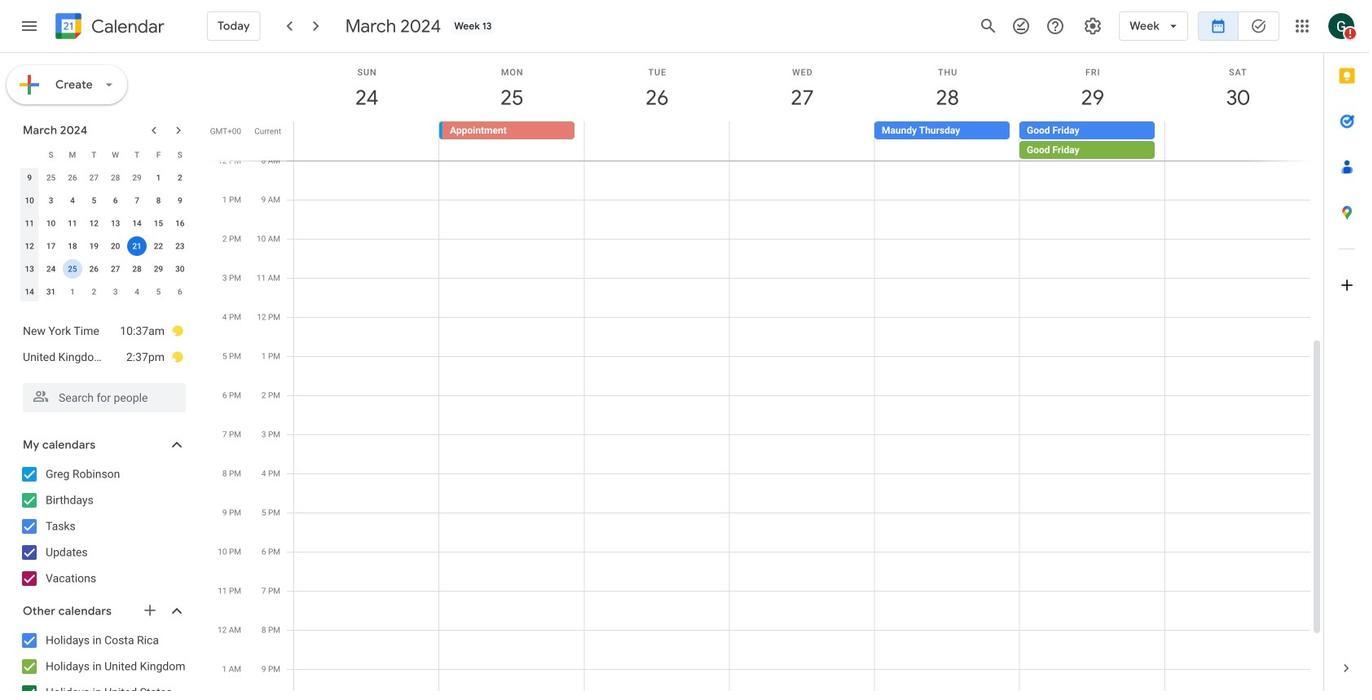 Task type: locate. For each thing, give the bounding box(es) containing it.
12 element
[[84, 214, 104, 233]]

22 element
[[149, 236, 168, 256]]

None search field
[[0, 377, 202, 413]]

list
[[7, 311, 199, 377]]

row
[[287, 121, 1324, 161], [19, 144, 191, 166], [19, 166, 191, 189], [19, 189, 191, 212], [19, 212, 191, 235], [19, 235, 191, 258], [19, 258, 191, 280], [19, 280, 191, 303]]

april 5 element
[[149, 282, 168, 302]]

9 element
[[170, 191, 190, 210]]

list item up "search for people" "text field"
[[23, 344, 184, 370]]

4 element
[[63, 191, 82, 210]]

row group
[[19, 166, 191, 303]]

1 element
[[149, 168, 168, 188]]

tab list
[[1325, 53, 1370, 646]]

list item
[[23, 318, 184, 344], [23, 344, 184, 370]]

february 26 element
[[63, 168, 82, 188]]

18 element
[[63, 236, 82, 256]]

2 list item from the top
[[23, 344, 184, 370]]

settings menu image
[[1084, 16, 1103, 36]]

february 29 element
[[127, 168, 147, 188]]

19 element
[[84, 236, 104, 256]]

24 element
[[41, 259, 61, 279]]

column header
[[19, 144, 40, 166]]

april 1 element
[[63, 282, 82, 302]]

february 27 element
[[84, 168, 104, 188]]

29 element
[[149, 259, 168, 279]]

Search for people text field
[[33, 383, 176, 413]]

28 element
[[127, 259, 147, 279]]

3 element
[[41, 191, 61, 210]]

calendar element
[[52, 10, 165, 46]]

30 element
[[170, 259, 190, 279]]

heading
[[88, 17, 165, 36]]

grid
[[209, 53, 1324, 691]]

25 element
[[63, 259, 82, 279]]

april 3 element
[[106, 282, 125, 302]]

list item down april 2 element in the top of the page
[[23, 318, 184, 344]]

16 element
[[170, 214, 190, 233]]

cell
[[294, 121, 439, 161], [585, 121, 730, 161], [730, 121, 875, 161], [1020, 121, 1165, 161], [1165, 121, 1310, 161], [126, 235, 148, 258], [62, 258, 83, 280]]

20 element
[[106, 236, 125, 256]]

april 6 element
[[170, 282, 190, 302]]

heading inside calendar element
[[88, 17, 165, 36]]

2 element
[[170, 168, 190, 188]]



Task type: vqa. For each thing, say whether or not it's contained in the screenshot.
Add other calendars icon
yes



Task type: describe. For each thing, give the bounding box(es) containing it.
february 28 element
[[106, 168, 125, 188]]

7 element
[[127, 191, 147, 210]]

27 element
[[106, 259, 125, 279]]

5 element
[[84, 191, 104, 210]]

21, today element
[[127, 236, 147, 256]]

column header inside march 2024 grid
[[19, 144, 40, 166]]

23 element
[[170, 236, 190, 256]]

main drawer image
[[20, 16, 39, 36]]

10 element
[[41, 214, 61, 233]]

11 element
[[63, 214, 82, 233]]

13 element
[[106, 214, 125, 233]]

april 4 element
[[127, 282, 147, 302]]

february 25 element
[[41, 168, 61, 188]]

1 list item from the top
[[23, 318, 184, 344]]

march 2024 grid
[[15, 144, 191, 303]]

14 element
[[127, 214, 147, 233]]

add other calendars image
[[142, 603, 158, 619]]

31 element
[[41, 282, 61, 302]]

other calendars list
[[3, 628, 202, 691]]

17 element
[[41, 236, 61, 256]]

my calendars list
[[3, 462, 202, 592]]

8 element
[[149, 191, 168, 210]]

6 element
[[106, 191, 125, 210]]

15 element
[[149, 214, 168, 233]]

row group inside march 2024 grid
[[19, 166, 191, 303]]

april 2 element
[[84, 282, 104, 302]]

26 element
[[84, 259, 104, 279]]



